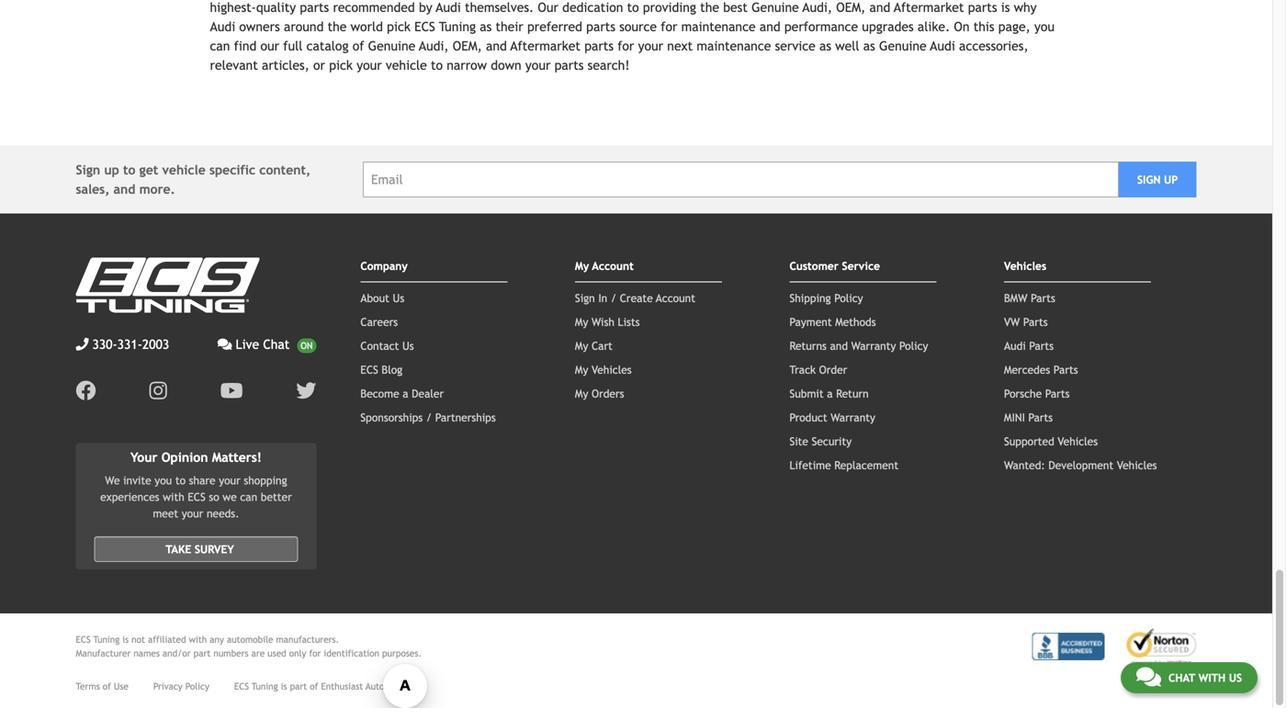 Task type: describe. For each thing, give the bounding box(es) containing it.
supported
[[1005, 435, 1055, 448]]

ecs inside we invite you to share your shopping experiences with ecs so we can better meet your needs.
[[188, 491, 206, 504]]

become a dealer
[[361, 387, 444, 400]]

ecs tuning is not affiliated with any automobile manufacturers. manufacturer names and/or part numbers are used only for identification purposes.
[[76, 635, 422, 659]]

share
[[189, 474, 216, 487]]

chat with us link
[[1121, 663, 1258, 694]]

us for contact us
[[403, 339, 414, 352]]

sign up button
[[1119, 162, 1197, 197]]

my for my cart
[[575, 339, 589, 352]]

meet
[[153, 507, 178, 520]]

1 vertical spatial account
[[656, 292, 696, 305]]

contact
[[361, 339, 399, 352]]

affiliated
[[148, 635, 186, 645]]

ecs blog
[[361, 363, 403, 376]]

to inside 'sign up to get vehicle specific content, sales, and more.'
[[123, 162, 136, 177]]

payment
[[790, 316, 832, 328]]

take survey button
[[94, 537, 298, 563]]

get
[[139, 162, 158, 177]]

cart
[[592, 339, 613, 352]]

take survey
[[166, 543, 234, 556]]

about
[[361, 292, 390, 305]]

purposes.
[[382, 648, 422, 659]]

parts for vw parts
[[1024, 316, 1048, 328]]

better
[[261, 491, 292, 504]]

contact us
[[361, 339, 414, 352]]

not
[[132, 635, 145, 645]]

my orders
[[575, 387, 625, 400]]

parts for porsche parts
[[1046, 387, 1070, 400]]

is for part
[[281, 682, 287, 692]]

tuning for part
[[252, 682, 278, 692]]

site security
[[790, 435, 852, 448]]

wanted:
[[1005, 459, 1046, 472]]

ecs for ecs blog
[[361, 363, 378, 376]]

vw parts
[[1005, 316, 1048, 328]]

my for my wish lists
[[575, 316, 589, 328]]

names
[[134, 648, 160, 659]]

take
[[166, 543, 191, 556]]

use
[[114, 682, 129, 692]]

sales,
[[76, 182, 110, 197]]

my vehicles link
[[575, 363, 632, 376]]

331-
[[117, 337, 142, 352]]

0 vertical spatial warranty
[[852, 339, 897, 352]]

replacement
[[835, 459, 899, 472]]

returns
[[790, 339, 827, 352]]

track order
[[790, 363, 848, 376]]

Email email field
[[363, 162, 1119, 197]]

terms of use
[[76, 682, 129, 692]]

submit a return link
[[790, 387, 869, 400]]

partnerships
[[435, 411, 496, 424]]

ecs blog link
[[361, 363, 403, 376]]

more.
[[139, 182, 175, 197]]

1 of from the left
[[103, 682, 111, 692]]

ecs for ecs tuning is part of enthusiast auto holdings
[[234, 682, 249, 692]]

my cart
[[575, 339, 613, 352]]

wanted: development vehicles
[[1005, 459, 1158, 472]]

my wish lists link
[[575, 316, 640, 328]]

payment methods link
[[790, 316, 876, 328]]

we invite you to share your shopping experiences with ecs so we can better meet your needs.
[[100, 474, 292, 520]]

become
[[361, 387, 399, 400]]

ecs for ecs tuning is not affiliated with any automobile manufacturers. manufacturer names and/or part numbers are used only for identification purposes.
[[76, 635, 91, 645]]

mini parts link
[[1005, 411, 1053, 424]]

vehicles up bmw parts
[[1005, 259, 1047, 272]]

customer
[[790, 259, 839, 272]]

part inside ecs tuning is not affiliated with any automobile manufacturers. manufacturer names and/or part numbers are used only for identification purposes.
[[194, 648, 211, 659]]

ecs tuning image
[[76, 258, 260, 313]]

sign up to get vehicle specific content, sales, and more.
[[76, 162, 311, 197]]

enthusiast auto holdings link
[[321, 680, 422, 694]]

parts for bmw parts
[[1031, 292, 1056, 305]]

used
[[268, 648, 287, 659]]

blog
[[382, 363, 403, 376]]

1 vertical spatial part
[[290, 682, 307, 692]]

my for my vehicles
[[575, 363, 589, 376]]

wish
[[592, 316, 615, 328]]

lifetime replacement link
[[790, 459, 899, 472]]

sign for sign up to get vehicle specific content, sales, and more.
[[76, 162, 100, 177]]

numbers
[[214, 648, 249, 659]]

with inside we invite you to share your shopping experiences with ecs so we can better meet your needs.
[[163, 491, 185, 504]]

opinion
[[161, 450, 208, 465]]

2 vertical spatial us
[[1230, 672, 1243, 685]]

up for sign up to get vehicle specific content, sales, and more.
[[104, 162, 119, 177]]

mini parts
[[1005, 411, 1053, 424]]

so
[[209, 491, 219, 504]]

product
[[790, 411, 828, 424]]

vehicles up orders on the left of page
[[592, 363, 632, 376]]

facebook logo image
[[76, 381, 96, 401]]

your opinion matters!
[[131, 450, 262, 465]]

vehicles right 'development'
[[1117, 459, 1158, 472]]

audi parts
[[1005, 339, 1054, 352]]

identification
[[324, 648, 380, 659]]

0 vertical spatial account
[[592, 259, 634, 272]]

with inside "chat with us" link
[[1199, 672, 1226, 685]]

1 vertical spatial your
[[182, 507, 203, 520]]

dealer
[[412, 387, 444, 400]]

my for my orders
[[575, 387, 589, 400]]

specific
[[210, 162, 256, 177]]

ecs tuning is part of enthusiast auto holdings
[[234, 682, 422, 692]]

my orders link
[[575, 387, 625, 400]]

about us
[[361, 292, 405, 305]]

product warranty link
[[790, 411, 876, 424]]

invite
[[123, 474, 151, 487]]

shipping policy
[[790, 292, 864, 305]]

any
[[210, 635, 224, 645]]

manufacturers.
[[276, 635, 339, 645]]

privacy
[[153, 682, 183, 692]]

policy for shipping policy
[[835, 292, 864, 305]]



Task type: vqa. For each thing, say whether or not it's contained in the screenshot.
shopping cart icon
no



Task type: locate. For each thing, give the bounding box(es) containing it.
careers
[[361, 316, 398, 328]]

your
[[219, 474, 241, 487], [182, 507, 203, 520]]

is left not
[[122, 635, 129, 645]]

account right the create
[[656, 292, 696, 305]]

0 horizontal spatial and
[[114, 182, 135, 197]]

vw
[[1005, 316, 1020, 328]]

live chat
[[236, 337, 290, 352]]

in
[[599, 292, 608, 305]]

parts for audi parts
[[1030, 339, 1054, 352]]

is for not
[[122, 635, 129, 645]]

1 horizontal spatial sign
[[575, 292, 595, 305]]

0 vertical spatial and
[[114, 182, 135, 197]]

ecs left blog
[[361, 363, 378, 376]]

product warranty
[[790, 411, 876, 424]]

shipping policy link
[[790, 292, 864, 305]]

1 horizontal spatial policy
[[835, 292, 864, 305]]

your
[[131, 450, 158, 465]]

2 my from the top
[[575, 316, 589, 328]]

sponsorships / partnerships link
[[361, 411, 496, 424]]

company
[[361, 259, 408, 272]]

terms
[[76, 682, 100, 692]]

a left dealer
[[403, 387, 409, 400]]

0 horizontal spatial to
[[123, 162, 136, 177]]

tuning for not
[[93, 635, 120, 645]]

and inside 'sign up to get vehicle specific content, sales, and more.'
[[114, 182, 135, 197]]

parts for mercedes parts
[[1054, 363, 1079, 376]]

a
[[403, 387, 409, 400], [827, 387, 833, 400]]

with up 'meet'
[[163, 491, 185, 504]]

wanted: development vehicles link
[[1005, 459, 1158, 472]]

2003
[[142, 337, 169, 352]]

2 vertical spatial with
[[1199, 672, 1226, 685]]

take survey link
[[94, 537, 298, 563]]

0 vertical spatial with
[[163, 491, 185, 504]]

privacy policy
[[153, 682, 209, 692]]

chat right live
[[263, 337, 290, 352]]

1 horizontal spatial /
[[611, 292, 617, 305]]

1 horizontal spatial account
[[656, 292, 696, 305]]

lifetime replacement
[[790, 459, 899, 472]]

vw parts link
[[1005, 316, 1048, 328]]

0 vertical spatial chat
[[263, 337, 290, 352]]

sign for sign in / create account
[[575, 292, 595, 305]]

my left wish
[[575, 316, 589, 328]]

lifetime
[[790, 459, 831, 472]]

/
[[611, 292, 617, 305], [426, 411, 432, 424]]

part down any
[[194, 648, 211, 659]]

1 vertical spatial chat
[[1169, 672, 1196, 685]]

1 horizontal spatial up
[[1165, 173, 1179, 186]]

us right contact
[[403, 339, 414, 352]]

ecs left so
[[188, 491, 206, 504]]

0 horizontal spatial with
[[163, 491, 185, 504]]

my left cart
[[575, 339, 589, 352]]

2 of from the left
[[310, 682, 318, 692]]

part
[[194, 648, 211, 659], [290, 682, 307, 692]]

mercedes parts link
[[1005, 363, 1079, 376]]

1 vertical spatial and
[[830, 339, 848, 352]]

live chat link
[[218, 335, 317, 354]]

sign up
[[1138, 173, 1179, 186]]

to inside we invite you to share your shopping experiences with ecs so we can better meet your needs.
[[175, 474, 186, 487]]

0 horizontal spatial chat
[[263, 337, 290, 352]]

comments image
[[1137, 666, 1162, 688]]

comments image
[[218, 338, 232, 351]]

of
[[103, 682, 111, 692], [310, 682, 318, 692]]

1 vertical spatial /
[[426, 411, 432, 424]]

0 vertical spatial is
[[122, 635, 129, 645]]

to right the you on the left bottom
[[175, 474, 186, 487]]

my down my cart on the left top
[[575, 363, 589, 376]]

vehicles
[[1005, 259, 1047, 272], [592, 363, 632, 376], [1058, 435, 1098, 448], [1117, 459, 1158, 472]]

and/or
[[163, 648, 191, 659]]

are
[[251, 648, 265, 659]]

2 horizontal spatial sign
[[1138, 173, 1161, 186]]

and up order
[[830, 339, 848, 352]]

0 vertical spatial your
[[219, 474, 241, 487]]

to left get
[[123, 162, 136, 177]]

of left enthusiast
[[310, 682, 318, 692]]

policy for privacy policy
[[185, 682, 209, 692]]

lists
[[618, 316, 640, 328]]

and
[[114, 182, 135, 197], [830, 339, 848, 352]]

warranty down return
[[831, 411, 876, 424]]

1 vertical spatial policy
[[900, 339, 929, 352]]

1 horizontal spatial your
[[219, 474, 241, 487]]

only
[[289, 648, 306, 659]]

contact us link
[[361, 339, 414, 352]]

tuning up manufacturer
[[93, 635, 120, 645]]

0 horizontal spatial of
[[103, 682, 111, 692]]

account up in
[[592, 259, 634, 272]]

youtube logo image
[[220, 381, 243, 401]]

audi
[[1005, 339, 1026, 352]]

tuning down are
[[252, 682, 278, 692]]

1 horizontal spatial and
[[830, 339, 848, 352]]

0 horizontal spatial part
[[194, 648, 211, 659]]

up for sign up
[[1165, 173, 1179, 186]]

us for about us
[[393, 292, 405, 305]]

bmw parts link
[[1005, 292, 1056, 305]]

a for become
[[403, 387, 409, 400]]

3 my from the top
[[575, 339, 589, 352]]

0 vertical spatial /
[[611, 292, 617, 305]]

sign in / create account
[[575, 292, 696, 305]]

1 horizontal spatial of
[[310, 682, 318, 692]]

0 vertical spatial us
[[393, 292, 405, 305]]

1 horizontal spatial part
[[290, 682, 307, 692]]

1 vertical spatial to
[[175, 474, 186, 487]]

1 horizontal spatial tuning
[[252, 682, 278, 692]]

to
[[123, 162, 136, 177], [175, 474, 186, 487]]

0 vertical spatial tuning
[[93, 635, 120, 645]]

security
[[812, 435, 852, 448]]

matters!
[[212, 450, 262, 465]]

instagram logo image
[[149, 381, 167, 401]]

content,
[[259, 162, 311, 177]]

2 horizontal spatial with
[[1199, 672, 1226, 685]]

4 my from the top
[[575, 363, 589, 376]]

5 my from the top
[[575, 387, 589, 400]]

ecs inside ecs tuning is not affiliated with any automobile manufacturers. manufacturer names and/or part numbers are used only for identification purposes.
[[76, 635, 91, 645]]

we
[[105, 474, 120, 487]]

a left return
[[827, 387, 833, 400]]

of left use
[[103, 682, 111, 692]]

is inside ecs tuning is not affiliated with any automobile manufacturers. manufacturer names and/or part numbers are used only for identification purposes.
[[122, 635, 129, 645]]

with inside ecs tuning is not affiliated with any automobile manufacturers. manufacturer names and/or part numbers are used only for identification purposes.
[[189, 635, 207, 645]]

my account
[[575, 259, 634, 272]]

parts right bmw at the top right of the page
[[1031, 292, 1056, 305]]

1 vertical spatial tuning
[[252, 682, 278, 692]]

parts up 'mercedes parts' link
[[1030, 339, 1054, 352]]

needs.
[[207, 507, 239, 520]]

phone image
[[76, 338, 89, 351]]

2 a from the left
[[827, 387, 833, 400]]

0 horizontal spatial up
[[104, 162, 119, 177]]

us right comments image
[[1230, 672, 1243, 685]]

become a dealer link
[[361, 387, 444, 400]]

for
[[309, 648, 321, 659]]

survey
[[195, 543, 234, 556]]

1 vertical spatial is
[[281, 682, 287, 692]]

track order link
[[790, 363, 848, 376]]

returns and warranty policy
[[790, 339, 929, 352]]

0 horizontal spatial account
[[592, 259, 634, 272]]

2 vertical spatial policy
[[185, 682, 209, 692]]

parts for mini parts
[[1029, 411, 1053, 424]]

methods
[[836, 316, 876, 328]]

0 horizontal spatial policy
[[185, 682, 209, 692]]

audi parts link
[[1005, 339, 1054, 352]]

/ right in
[[611, 292, 617, 305]]

sign for sign up
[[1138, 173, 1161, 186]]

1 my from the top
[[575, 259, 589, 272]]

terms of use link
[[76, 680, 129, 694]]

1 horizontal spatial to
[[175, 474, 186, 487]]

up inside 'sign up to get vehicle specific content, sales, and more.'
[[104, 162, 119, 177]]

sponsorships
[[361, 411, 423, 424]]

privacy policy link
[[153, 680, 209, 694]]

with left any
[[189, 635, 207, 645]]

account
[[592, 259, 634, 272], [656, 292, 696, 305]]

porsche
[[1005, 387, 1042, 400]]

parts
[[1031, 292, 1056, 305], [1024, 316, 1048, 328], [1030, 339, 1054, 352], [1054, 363, 1079, 376], [1046, 387, 1070, 400], [1029, 411, 1053, 424]]

up inside sign up button
[[1165, 173, 1179, 186]]

manufacturer
[[76, 648, 131, 659]]

sign inside sign up button
[[1138, 173, 1161, 186]]

twitter logo image
[[296, 381, 317, 401]]

sign inside 'sign up to get vehicle specific content, sales, and more.'
[[76, 162, 100, 177]]

chat
[[263, 337, 290, 352], [1169, 672, 1196, 685]]

order
[[820, 363, 848, 376]]

0 horizontal spatial is
[[122, 635, 129, 645]]

1 horizontal spatial with
[[189, 635, 207, 645]]

a for submit
[[827, 387, 833, 400]]

us right about
[[393, 292, 405, 305]]

2 horizontal spatial policy
[[900, 339, 929, 352]]

up
[[104, 162, 119, 177], [1165, 173, 1179, 186]]

1 vertical spatial us
[[403, 339, 414, 352]]

porsche parts link
[[1005, 387, 1070, 400]]

returns and warranty policy link
[[790, 339, 929, 352]]

customer service
[[790, 259, 881, 272]]

my for my account
[[575, 259, 589, 272]]

chat right comments image
[[1169, 672, 1196, 685]]

tuning inside ecs tuning is not affiliated with any automobile manufacturers. manufacturer names and/or part numbers are used only for identification purposes.
[[93, 635, 120, 645]]

tuning
[[93, 635, 120, 645], [252, 682, 278, 692]]

ecs up manufacturer
[[76, 635, 91, 645]]

1 a from the left
[[403, 387, 409, 400]]

1 vertical spatial with
[[189, 635, 207, 645]]

1 horizontal spatial a
[[827, 387, 833, 400]]

my left orders on the left of page
[[575, 387, 589, 400]]

parts right vw in the top right of the page
[[1024, 316, 1048, 328]]

0 vertical spatial policy
[[835, 292, 864, 305]]

parts down 'mercedes parts' link
[[1046, 387, 1070, 400]]

is down used
[[281, 682, 287, 692]]

part down only
[[290, 682, 307, 692]]

0 horizontal spatial your
[[182, 507, 203, 520]]

and right sales,
[[114, 182, 135, 197]]

ecs down numbers
[[234, 682, 249, 692]]

/ down dealer
[[426, 411, 432, 424]]

with right comments image
[[1199, 672, 1226, 685]]

parts down porsche parts
[[1029, 411, 1053, 424]]

porsche parts
[[1005, 387, 1070, 400]]

0 horizontal spatial tuning
[[93, 635, 120, 645]]

1 horizontal spatial chat
[[1169, 672, 1196, 685]]

0 horizontal spatial /
[[426, 411, 432, 424]]

1 horizontal spatial is
[[281, 682, 287, 692]]

sign in / create account link
[[575, 292, 696, 305]]

your right 'meet'
[[182, 507, 203, 520]]

parts up porsche parts link
[[1054, 363, 1079, 376]]

service
[[842, 259, 881, 272]]

my up my wish lists 'link'
[[575, 259, 589, 272]]

site security link
[[790, 435, 852, 448]]

mini
[[1005, 411, 1026, 424]]

vehicle
[[162, 162, 206, 177]]

0 horizontal spatial a
[[403, 387, 409, 400]]

your up we
[[219, 474, 241, 487]]

warranty down methods
[[852, 339, 897, 352]]

0 vertical spatial part
[[194, 648, 211, 659]]

bmw
[[1005, 292, 1028, 305]]

0 vertical spatial to
[[123, 162, 136, 177]]

1 vertical spatial warranty
[[831, 411, 876, 424]]

submit a return
[[790, 387, 869, 400]]

0 horizontal spatial sign
[[76, 162, 100, 177]]

vehicles up wanted: development vehicles 'link'
[[1058, 435, 1098, 448]]

experiences
[[100, 491, 159, 504]]



